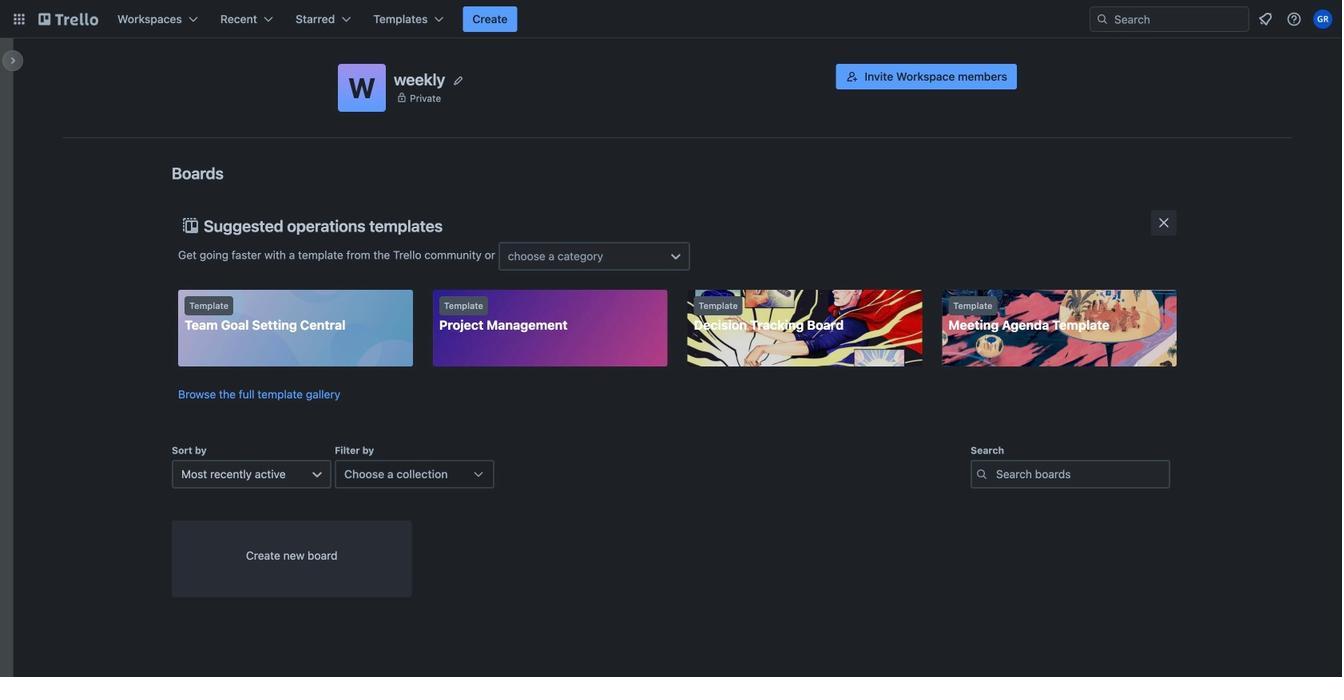 Task type: locate. For each thing, give the bounding box(es) containing it.
greg robinson (gregrobinson96) image
[[1314, 10, 1333, 29]]

back to home image
[[38, 6, 98, 32]]

search image
[[1096, 13, 1109, 26]]



Task type: describe. For each thing, give the bounding box(es) containing it.
primary element
[[0, 0, 1343, 38]]

Search boards text field
[[971, 460, 1171, 489]]

Search field
[[1090, 6, 1250, 32]]

open information menu image
[[1287, 11, 1303, 27]]

0 notifications image
[[1256, 10, 1275, 29]]



Task type: vqa. For each thing, say whether or not it's contained in the screenshot.
The Greg Robinson (Gregrobinson96) icon
yes



